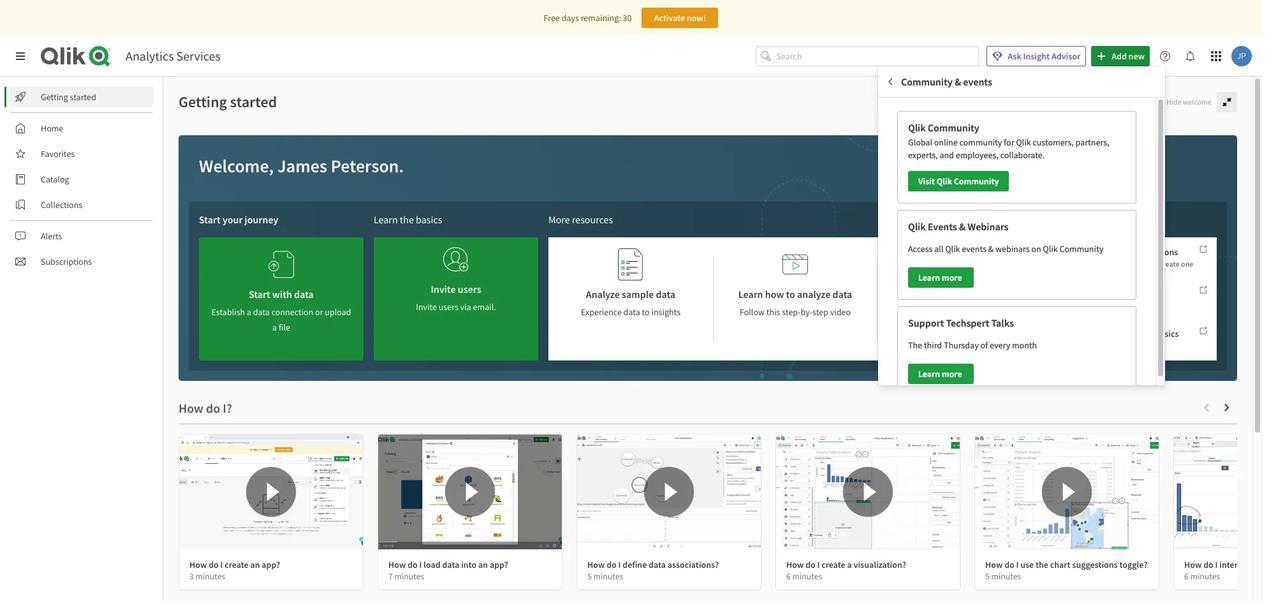 Task type: vqa. For each thing, say whether or not it's contained in the screenshot.


Task type: locate. For each thing, give the bounding box(es) containing it.
partners,
[[1076, 137, 1110, 148]]

2 5 from the left
[[986, 571, 990, 582]]

6 inside how do i create a visualization? 6 minutes
[[787, 571, 791, 582]]

0 horizontal spatial your
[[223, 213, 243, 226]]

0 horizontal spatial a
[[247, 306, 251, 318]]

data left into
[[443, 559, 460, 570]]

1 vertical spatial &
[[960, 220, 966, 233]]

0 vertical spatial how
[[1136, 259, 1150, 268]]

2 learn more from the top
[[919, 368, 964, 380]]

1 vertical spatial how
[[766, 288, 784, 301]]

1 vertical spatial invite
[[416, 301, 437, 313]]

1 horizontal spatial basics
[[1156, 328, 1179, 340]]

0 horizontal spatial 6
[[787, 571, 791, 582]]

1 horizontal spatial 6
[[1185, 571, 1189, 582]]

7
[[389, 571, 393, 582]]

your
[[223, 213, 243, 226], [1095, 341, 1110, 351]]

1 learn more button from the top
[[909, 267, 975, 288]]

learn more button down third
[[909, 364, 975, 384]]

0 vertical spatial start
[[199, 213, 221, 226]]

how up "this"
[[766, 288, 784, 301]]

more
[[942, 272, 963, 283], [942, 368, 963, 380]]

more
[[549, 213, 570, 226]]

1 horizontal spatial app?
[[490, 559, 508, 570]]

do inside 'how do i create an app? 3 minutes'
[[209, 559, 219, 570]]

collaborate.
[[1001, 149, 1045, 161]]

2 6 from the left
[[1185, 571, 1189, 582]]

2 minutes from the left
[[395, 571, 424, 582]]

how do i use the chart suggestions toggle? image
[[976, 435, 1159, 549]]

2 vertical spatial a
[[848, 559, 852, 570]]

start with data establish a data connection or upload a file
[[211, 288, 351, 333]]

and
[[940, 149, 955, 161], [1122, 259, 1134, 268]]

1 i from the left
[[220, 559, 223, 570]]

0 vertical spatial on
[[1032, 243, 1042, 255]]

minutes right 7
[[395, 571, 424, 582]]

3 how from the left
[[588, 559, 605, 570]]

events up community
[[964, 75, 993, 88]]

getting started inside welcome, james peterson. "main content"
[[179, 92, 277, 112]]

to down visualizations
[[1151, 259, 1158, 268]]

users up via
[[458, 283, 481, 295]]

0 horizontal spatial and
[[940, 149, 955, 161]]

establish
[[211, 306, 245, 318]]

1 horizontal spatial create
[[822, 559, 846, 570]]

load
[[424, 559, 441, 570]]

1 vertical spatial to
[[786, 288, 796, 301]]

start your journey
[[199, 213, 279, 226]]

days
[[562, 12, 579, 24]]

on down app
[[1090, 300, 1098, 310]]

data right define
[[649, 559, 666, 570]]

0 horizontal spatial an
[[250, 559, 260, 570]]

1 app? from the left
[[262, 559, 280, 570]]

1 more from the top
[[942, 272, 963, 283]]

data left 'connection' on the bottom left of the page
[[253, 306, 270, 318]]

6 inside how do i interact wit 6 minutes
[[1185, 571, 1189, 582]]

learn down get
[[1063, 259, 1082, 268]]

for
[[1004, 137, 1015, 148]]

start
[[199, 213, 221, 226], [249, 288, 270, 301]]

1 horizontal spatial an
[[479, 559, 488, 570]]

& left webinars at right top
[[989, 243, 994, 255]]

1 how from the left
[[190, 559, 207, 570]]

5 minutes from the left
[[992, 571, 1022, 582]]

i for how do i create a visualization?
[[818, 559, 820, 570]]

1 horizontal spatial a
[[272, 322, 277, 333]]

learn more button for events
[[909, 267, 975, 288]]

ask insight advisor button
[[987, 46, 1087, 66]]

start for with
[[249, 288, 270, 301]]

6 down how do i interact with visualizations? element
[[1185, 571, 1189, 582]]

a for start
[[247, 306, 251, 318]]

0 horizontal spatial how
[[766, 288, 784, 301]]

i for how do i interact wit
[[1216, 559, 1218, 570]]

0 horizontal spatial start
[[199, 213, 221, 226]]

with up 'connection' on the bottom left of the page
[[273, 288, 292, 301]]

0 horizontal spatial to
[[642, 306, 650, 318]]

or
[[315, 306, 323, 318]]

access
[[909, 243, 933, 255]]

more resources
[[549, 213, 613, 226]]

file
[[279, 322, 290, 333]]

1 vertical spatial more
[[942, 368, 963, 380]]

a left 'file' in the bottom left of the page
[[272, 322, 277, 333]]

james peterson image
[[1232, 46, 1253, 66]]

step-
[[782, 306, 801, 318]]

a inside how do i create a visualization? 6 minutes
[[848, 559, 852, 570]]

analyze up experience
[[586, 288, 620, 301]]

create
[[1160, 259, 1180, 268], [225, 559, 249, 570], [822, 559, 846, 570]]

learn more for events
[[919, 272, 964, 283]]

0 horizontal spatial journey
[[245, 213, 279, 226]]

about
[[1083, 259, 1103, 268]]

with
[[1107, 246, 1124, 258], [273, 288, 292, 301]]

qlik inside "button"
[[937, 175, 953, 187]]

i inside how do i define data associations? 5 minutes
[[619, 559, 621, 570]]

1 6 from the left
[[787, 571, 791, 582]]

i inside how do i load data into an app? 7 minutes
[[420, 559, 422, 570]]

community down employees,
[[954, 175, 999, 187]]

learn how to analyze data follow this step-by-step video
[[739, 288, 853, 318]]

minutes right 3
[[196, 571, 225, 582]]

your down onboarding at the right bottom of the page
[[1095, 341, 1110, 351]]

users left via
[[439, 301, 459, 313]]

0 vertical spatial learn more button
[[909, 267, 975, 288]]

& right events
[[960, 220, 966, 233]]

how down visualizations
[[1136, 259, 1150, 268]]

0 horizontal spatial 5
[[588, 571, 592, 582]]

global
[[909, 137, 933, 148]]

collections
[[41, 199, 82, 211]]

learn up follow
[[739, 288, 764, 301]]

more up 'explore' at the right of page
[[942, 272, 963, 283]]

0 horizontal spatial app?
[[262, 559, 280, 570]]

learn
[[374, 213, 398, 226], [1063, 259, 1082, 268], [919, 272, 941, 283], [739, 288, 764, 301], [919, 368, 941, 380]]

0 vertical spatial learn more
[[919, 272, 964, 283]]

how for how do i interact wit
[[1185, 559, 1202, 570]]

basics
[[416, 213, 442, 226], [1156, 328, 1179, 340]]

2 horizontal spatial a
[[848, 559, 852, 570]]

how inside how do i create a visualization? 6 minutes
[[787, 559, 804, 570]]

free
[[544, 12, 560, 24]]

getting started link
[[10, 87, 153, 107]]

1 minutes from the left
[[196, 571, 225, 582]]

group
[[879, 66, 1166, 399]]

start down start with data image
[[249, 288, 270, 301]]

invite left via
[[416, 301, 437, 313]]

0 horizontal spatial started
[[70, 91, 96, 103]]

2 horizontal spatial create
[[1160, 259, 1180, 268]]

and down online
[[940, 149, 955, 161]]

1 vertical spatial learn more
[[919, 368, 964, 380]]

users
[[458, 283, 481, 295], [439, 301, 459, 313]]

your inside onboarding beyond the basics continue your learning journey
[[1095, 341, 1110, 351]]

learn more for techspert
[[919, 368, 964, 380]]

analytics services element
[[126, 48, 221, 64]]

0 horizontal spatial create
[[225, 559, 249, 570]]

the third thursday of every month
[[909, 340, 1038, 351]]

visit qlik community
[[919, 175, 999, 187]]

your down the welcome,
[[223, 213, 243, 226]]

qlik inside "explore the demo see what qlik sense can do"
[[945, 306, 960, 318]]

data inside learn how to analyze data follow this step-by-step video
[[833, 288, 853, 301]]

analyze sample data image
[[618, 248, 644, 281]]

minutes down use
[[992, 571, 1022, 582]]

6 how from the left
[[1185, 559, 1202, 570]]

techspert
[[947, 316, 990, 329]]

0 horizontal spatial getting
[[41, 91, 68, 103]]

0 horizontal spatial basics
[[416, 213, 442, 226]]

and inside "qlik community global online community for qlik customers, partners, experts, and employees, collaborate."
[[940, 149, 955, 161]]

how inside how do i use the chart suggestions toggle? 5 minutes
[[986, 559, 1003, 570]]

0 vertical spatial more
[[942, 272, 963, 283]]

learn more up 'explore' at the right of page
[[919, 272, 964, 283]]

getting started up home link
[[41, 91, 96, 103]]

activate now! link
[[642, 8, 719, 28]]

analyze inside analyze sample data experience data to insights
[[586, 288, 620, 301]]

2 vertical spatial to
[[642, 306, 650, 318]]

community
[[902, 75, 953, 88], [928, 121, 980, 134], [954, 175, 999, 187], [1060, 243, 1104, 255]]

how for how do i use the chart suggestions toggle?
[[986, 559, 1003, 570]]

the inside onboarding beyond the basics continue your learning journey
[[1141, 328, 1154, 340]]

qlik left get
[[1043, 243, 1058, 255]]

on right webinars at right top
[[1032, 243, 1042, 255]]

data up video
[[833, 288, 853, 301]]

qlik up global
[[909, 121, 926, 134]]

invite users image
[[443, 242, 469, 276]]

hide
[[1167, 97, 1182, 106]]

5 how from the left
[[986, 559, 1003, 570]]

do inside how do i interact wit 6 minutes
[[1204, 559, 1214, 570]]

an inside how do i load data into an app? 7 minutes
[[479, 559, 488, 570]]

6 minutes from the left
[[1191, 571, 1221, 582]]

getting up home
[[41, 91, 68, 103]]

journey right learning
[[1140, 341, 1165, 351]]

to down the sample
[[642, 306, 650, 318]]

& up online
[[955, 75, 962, 88]]

toggle?
[[1120, 559, 1148, 570]]

do inside how do i use the chart suggestions toggle? 5 minutes
[[1005, 559, 1015, 570]]

how inside how do i interact wit 6 minutes
[[1185, 559, 1202, 570]]

1 vertical spatial with
[[273, 288, 292, 301]]

with up apps
[[1107, 246, 1124, 258]]

do inside "explore the demo see what qlik sense can do"
[[1001, 306, 1011, 318]]

6 down how do i create a visualization? element
[[787, 571, 791, 582]]

start inside start with data establish a data connection or upload a file
[[249, 288, 270, 301]]

5
[[588, 571, 592, 582], [986, 571, 990, 582]]

getting started
[[41, 91, 96, 103], [179, 92, 277, 112]]

1 horizontal spatial how
[[1136, 259, 1150, 268]]

with inside start with data establish a data connection or upload a file
[[273, 288, 292, 301]]

resources
[[572, 213, 613, 226]]

qlik up collaborate.
[[1017, 137, 1031, 148]]

1 horizontal spatial getting
[[179, 92, 227, 112]]

1 vertical spatial on
[[1090, 300, 1098, 310]]

0 horizontal spatial analyze
[[586, 288, 620, 301]]

how for how do i define data associations?
[[588, 559, 605, 570]]

1 horizontal spatial to
[[786, 288, 796, 301]]

2 i from the left
[[420, 559, 422, 570]]

1 learn more from the top
[[919, 272, 964, 283]]

do inside how do i load data into an app? 7 minutes
[[408, 559, 418, 570]]

data inside how do i define data associations? 5 minutes
[[649, 559, 666, 570]]

a left visualization?
[[848, 559, 852, 570]]

learn more button down all
[[909, 267, 975, 288]]

1 horizontal spatial on
[[1090, 300, 1098, 310]]

insight
[[1024, 50, 1050, 62]]

1 horizontal spatial your
[[1095, 341, 1110, 351]]

data up the insights
[[656, 288, 676, 301]]

and right apps
[[1122, 259, 1134, 268]]

2 app? from the left
[[490, 559, 508, 570]]

journey up start with data image
[[245, 213, 279, 226]]

use
[[1021, 559, 1034, 570]]

learn more
[[919, 272, 964, 283], [919, 368, 964, 380]]

minutes down define
[[594, 571, 624, 582]]

qlik right visit
[[937, 175, 953, 187]]

1 vertical spatial start
[[249, 288, 270, 301]]

how inside how do i load data into an app? 7 minutes
[[389, 559, 406, 570]]

how inside how do i define data associations? 5 minutes
[[588, 559, 605, 570]]

0 vertical spatial events
[[964, 75, 993, 88]]

1 5 from the left
[[588, 571, 592, 582]]

1 horizontal spatial with
[[1107, 246, 1124, 258]]

how inside 'how do i create an app? 3 minutes'
[[190, 559, 207, 570]]

create inside 'how do i create an app? 3 minutes'
[[225, 559, 249, 570]]

alerts
[[41, 230, 62, 242]]

1 horizontal spatial start
[[249, 288, 270, 301]]

0 vertical spatial and
[[940, 149, 955, 161]]

on inside mobile app experience analyze on the go
[[1090, 300, 1098, 310]]

invite
[[431, 283, 456, 295], [416, 301, 437, 313]]

getting started down "services"
[[179, 92, 277, 112]]

0 horizontal spatial getting started
[[41, 91, 96, 103]]

create for how do i create an app?
[[225, 559, 249, 570]]

4 minutes from the left
[[793, 571, 823, 582]]

how inside learn how to analyze data follow this step-by-step video
[[766, 288, 784, 301]]

journey
[[245, 213, 279, 226], [1140, 341, 1165, 351]]

i inside how do i interact wit 6 minutes
[[1216, 559, 1218, 570]]

an
[[250, 559, 260, 570], [479, 559, 488, 570]]

&
[[955, 75, 962, 88], [960, 220, 966, 233], [989, 243, 994, 255]]

1 horizontal spatial journey
[[1140, 341, 1165, 351]]

webinars
[[996, 243, 1030, 255]]

1 vertical spatial learn more button
[[909, 364, 975, 384]]

analyze down mobile
[[1063, 300, 1088, 310]]

video
[[831, 306, 851, 318]]

3 minutes from the left
[[594, 571, 624, 582]]

2 how from the left
[[389, 559, 406, 570]]

start for your
[[199, 213, 221, 226]]

getting down "services"
[[179, 92, 227, 112]]

invite users invite users via email.
[[416, 283, 496, 313]]

qlik right all
[[946, 243, 961, 255]]

do inside how do i define data associations? 5 minutes
[[607, 559, 617, 570]]

james
[[278, 154, 327, 177]]

getting
[[41, 91, 68, 103], [179, 92, 227, 112]]

create for how do i create a visualization?
[[822, 559, 846, 570]]

a right establish
[[247, 306, 251, 318]]

access all qlik events & webinars on qlik community
[[909, 243, 1104, 255]]

0 vertical spatial users
[[458, 283, 481, 295]]

data down the sample
[[624, 306, 640, 318]]

visualizations
[[1126, 246, 1179, 258]]

1 horizontal spatial getting started
[[179, 92, 277, 112]]

2 horizontal spatial started
[[1078, 246, 1105, 258]]

0 horizontal spatial with
[[273, 288, 292, 301]]

continue
[[1063, 341, 1093, 351]]

0 vertical spatial &
[[955, 75, 962, 88]]

4 how from the left
[[787, 559, 804, 570]]

explore the demo see what qlik sense can do
[[910, 288, 1011, 318]]

basics inside onboarding beyond the basics continue your learning journey
[[1156, 328, 1179, 340]]

community up online
[[928, 121, 980, 134]]

explore the demo image
[[948, 248, 973, 281]]

learn more button
[[909, 267, 975, 288], [909, 364, 975, 384]]

2 an from the left
[[479, 559, 488, 570]]

1 vertical spatial journey
[[1140, 341, 1165, 351]]

how do i create a visualization? image
[[777, 435, 960, 549]]

0 vertical spatial to
[[1151, 259, 1158, 268]]

2 learn more button from the top
[[909, 364, 975, 384]]

5 i from the left
[[1017, 559, 1019, 570]]

analyze inside mobile app experience analyze on the go
[[1063, 300, 1088, 310]]

start down the welcome,
[[199, 213, 221, 226]]

i inside how do i use the chart suggestions toggle? 5 minutes
[[1017, 559, 1019, 570]]

community & events
[[902, 75, 993, 88]]

apps
[[1104, 259, 1120, 268]]

started inside navigation pane element
[[70, 91, 96, 103]]

4 i from the left
[[818, 559, 820, 570]]

create inside how do i create a visualization? 6 minutes
[[822, 559, 846, 570]]

minutes down how do i create a visualization? element
[[793, 571, 823, 582]]

i inside 'how do i create an app? 3 minutes'
[[220, 559, 223, 570]]

minutes down how do i interact with visualizations? element
[[1191, 571, 1221, 582]]

the inside how do i use the chart suggestions toggle? 5 minutes
[[1036, 559, 1049, 570]]

1 vertical spatial and
[[1122, 259, 1134, 268]]

2 horizontal spatial to
[[1151, 259, 1158, 268]]

0 vertical spatial a
[[247, 306, 251, 318]]

3 i from the left
[[619, 559, 621, 570]]

remaining:
[[581, 12, 621, 24]]

6 i from the left
[[1216, 559, 1218, 570]]

start with data image
[[269, 248, 294, 281]]

by-
[[801, 306, 813, 318]]

how do i interact with visualizations? image
[[1175, 435, 1263, 549]]

i inside how do i create a visualization? 6 minutes
[[818, 559, 820, 570]]

how do i define data associations? 5 minutes
[[588, 559, 719, 582]]

1 horizontal spatial 5
[[986, 571, 990, 582]]

1 vertical spatial your
[[1095, 341, 1110, 351]]

learn down third
[[919, 368, 941, 380]]

qlik
[[909, 121, 926, 134], [1017, 137, 1031, 148], [937, 175, 953, 187], [909, 220, 926, 233], [946, 243, 961, 255], [1043, 243, 1058, 255], [945, 306, 960, 318]]

how do i load data into an app? element
[[389, 559, 508, 570]]

learn more down third
[[919, 368, 964, 380]]

events
[[964, 75, 993, 88], [962, 243, 987, 255]]

qlik right the what
[[945, 306, 960, 318]]

1 vertical spatial basics
[[1156, 328, 1179, 340]]

1 horizontal spatial and
[[1122, 259, 1134, 268]]

1 an from the left
[[250, 559, 260, 570]]

app
[[1091, 287, 1105, 299]]

catalog
[[41, 174, 69, 185]]

0 vertical spatial with
[[1107, 246, 1124, 258]]

how do i use the chart suggestions toggle? element
[[986, 559, 1148, 570]]

0 horizontal spatial on
[[1032, 243, 1042, 255]]

navigation pane element
[[0, 82, 163, 277]]

getting inside navigation pane element
[[41, 91, 68, 103]]

how do i define data associations? image
[[577, 435, 761, 549]]

learn how to analyze data image
[[783, 248, 808, 281]]

ask insight advisor
[[1008, 50, 1081, 62]]

how do i create a visualization? element
[[787, 559, 907, 570]]

more down thursday
[[942, 368, 963, 380]]

1 horizontal spatial analyze
[[1063, 300, 1088, 310]]

do inside how do i create a visualization? 6 minutes
[[806, 559, 816, 570]]

app? inside how do i load data into an app? 7 minutes
[[490, 559, 508, 570]]

how
[[190, 559, 207, 570], [389, 559, 406, 570], [588, 559, 605, 570], [787, 559, 804, 570], [986, 559, 1003, 570], [1185, 559, 1202, 570]]

2 more from the top
[[942, 368, 963, 380]]

events down webinars
[[962, 243, 987, 255]]

invite down invite users image
[[431, 283, 456, 295]]

do for how do i interact wit
[[1204, 559, 1214, 570]]

to up step-
[[786, 288, 796, 301]]



Task type: describe. For each thing, give the bounding box(es) containing it.
suggestions
[[1073, 559, 1118, 570]]

an inside 'how do i create an app? 3 minutes'
[[250, 559, 260, 570]]

via
[[461, 301, 471, 313]]

minutes inside how do i create a visualization? 6 minutes
[[793, 571, 823, 582]]

email.
[[473, 301, 496, 313]]

the inside "explore the demo see what qlik sense can do"
[[957, 288, 972, 301]]

sample
[[622, 288, 654, 301]]

minutes inside how do i interact wit 6 minutes
[[1191, 571, 1221, 582]]

i for how do i define data associations?
[[619, 559, 621, 570]]

get
[[1063, 246, 1076, 258]]

0 vertical spatial invite
[[431, 283, 456, 295]]

subscriptions link
[[10, 251, 153, 272]]

associations?
[[668, 559, 719, 570]]

welcome, james peterson.
[[199, 154, 404, 177]]

minutes inside 'how do i create an app? 3 minutes'
[[196, 571, 225, 582]]

how do i define data associations? element
[[588, 559, 719, 570]]

30
[[623, 12, 632, 24]]

learn the basics
[[374, 213, 442, 226]]

services
[[176, 48, 221, 64]]

advisor
[[1052, 50, 1081, 62]]

how for how do i create an app?
[[190, 559, 207, 570]]

do for how do i load data into an app?
[[408, 559, 418, 570]]

add new button
[[1092, 46, 1150, 66]]

do for how do i define data associations?
[[607, 559, 617, 570]]

to inside learn how to analyze data follow this step-by-step video
[[786, 288, 796, 301]]

welcome,
[[199, 154, 274, 177]]

how do i create a visualization? 6 minutes
[[787, 559, 907, 582]]

1 vertical spatial users
[[439, 301, 459, 313]]

journey inside onboarding beyond the basics continue your learning journey
[[1140, 341, 1165, 351]]

1 vertical spatial events
[[962, 243, 987, 255]]

i for how do i create an app?
[[220, 559, 223, 570]]

app? inside 'how do i create an app? 3 minutes'
[[262, 559, 280, 570]]

qlik community global online community for qlik customers, partners, experts, and employees, collaborate.
[[909, 121, 1112, 161]]

do for how do i use the chart suggestions toggle?
[[1005, 559, 1015, 570]]

how do i create an app? 3 minutes
[[190, 559, 280, 582]]

see
[[910, 306, 923, 318]]

searchbar element
[[756, 46, 980, 67]]

more for techspert
[[942, 368, 963, 380]]

experience
[[581, 306, 622, 318]]

step
[[813, 306, 829, 318]]

how inside get started with visualizations learn about apps and how to create one
[[1136, 259, 1150, 268]]

do for how do i create a visualization?
[[806, 559, 816, 570]]

learn down 'peterson.'
[[374, 213, 398, 226]]

into
[[461, 559, 477, 570]]

learn inside learn how to analyze data follow this step-by-step video
[[739, 288, 764, 301]]

learn up 'explore' at the right of page
[[919, 272, 941, 283]]

subscriptions
[[41, 256, 92, 267]]

more for events
[[942, 272, 963, 283]]

minutes inside how do i define data associations? 5 minutes
[[594, 571, 624, 582]]

third
[[924, 340, 943, 351]]

on inside group
[[1032, 243, 1042, 255]]

a for how
[[848, 559, 852, 570]]

visualization?
[[854, 559, 907, 570]]

learn more button for techspert
[[909, 364, 975, 384]]

the
[[909, 340, 923, 351]]

upload
[[325, 306, 351, 318]]

Search text field
[[777, 46, 980, 67]]

online
[[935, 137, 958, 148]]

peterson.
[[331, 154, 404, 177]]

how do i create an app? element
[[190, 559, 280, 570]]

activate now!
[[654, 12, 706, 24]]

how do i interact with visualizations? element
[[1185, 559, 1263, 570]]

qlik events & webinars
[[909, 220, 1009, 233]]

webinars
[[968, 220, 1009, 233]]

activate
[[654, 12, 685, 24]]

1 vertical spatial a
[[272, 322, 277, 333]]

beyond
[[1111, 328, 1139, 340]]

visit qlik community button
[[909, 171, 1010, 191]]

0 vertical spatial your
[[223, 213, 243, 226]]

customers,
[[1033, 137, 1074, 148]]

how for how do i load data into an app?
[[389, 559, 406, 570]]

with inside get started with visualizations learn about apps and how to create one
[[1107, 246, 1124, 258]]

insights
[[652, 306, 681, 318]]

close sidebar menu image
[[15, 51, 26, 61]]

one
[[1182, 259, 1194, 268]]

analyze sample data experience data to insights
[[581, 288, 681, 318]]

getting started inside navigation pane element
[[41, 91, 96, 103]]

community inside "button"
[[954, 175, 999, 187]]

of
[[981, 340, 989, 351]]

learn inside get started with visualizations learn about apps and how to create one
[[1063, 259, 1082, 268]]

thursday
[[944, 340, 979, 351]]

go
[[1112, 300, 1121, 310]]

do for how do i create an app?
[[209, 559, 219, 570]]

analytics services
[[126, 48, 221, 64]]

all
[[935, 243, 944, 255]]

i for how do i use the chart suggestions toggle?
[[1017, 559, 1019, 570]]

onboarding beyond the basics continue your learning journey
[[1063, 328, 1179, 351]]

learning
[[1111, 341, 1139, 351]]

home link
[[10, 118, 153, 138]]

alerts link
[[10, 226, 153, 246]]

data up 'connection' on the bottom left of the page
[[294, 288, 314, 301]]

to inside get started with visualizations learn about apps and how to create one
[[1151, 259, 1158, 268]]

and inside get started with visualizations learn about apps and how to create one
[[1122, 259, 1134, 268]]

data inside how do i load data into an app? 7 minutes
[[443, 559, 460, 570]]

define
[[623, 559, 647, 570]]

0 vertical spatial journey
[[245, 213, 279, 226]]

qlik up access
[[909, 220, 926, 233]]

how do i create an app? image
[[179, 435, 363, 549]]

community up about
[[1060, 243, 1104, 255]]

connection
[[272, 306, 314, 318]]

minutes inside how do i load data into an app? 7 minutes
[[395, 571, 424, 582]]

collections link
[[10, 195, 153, 215]]

how do i load data into an app? image
[[378, 435, 562, 549]]

community down search text box
[[902, 75, 953, 88]]

demo
[[974, 288, 999, 301]]

create inside get started with visualizations learn about apps and how to create one
[[1160, 259, 1180, 268]]

add
[[1112, 50, 1127, 62]]

group containing community & events
[[879, 66, 1166, 399]]

follow
[[740, 306, 765, 318]]

mobile app experience analyze on the go
[[1063, 287, 1149, 310]]

how do i interact wit 6 minutes
[[1185, 559, 1263, 582]]

to inside analyze sample data experience data to insights
[[642, 306, 650, 318]]

mobile
[[1063, 287, 1089, 299]]

add new
[[1112, 50, 1145, 62]]

started inside get started with visualizations learn about apps and how to create one
[[1078, 246, 1105, 258]]

experts,
[[909, 149, 938, 161]]

how for how do i create a visualization?
[[787, 559, 804, 570]]

1 horizontal spatial started
[[230, 92, 277, 112]]

every
[[990, 340, 1011, 351]]

3
[[190, 571, 194, 582]]

minutes inside how do i use the chart suggestions toggle? 5 minutes
[[992, 571, 1022, 582]]

home
[[41, 123, 63, 134]]

chart
[[1051, 559, 1071, 570]]

talks
[[992, 316, 1014, 329]]

hide welcome image
[[1223, 97, 1233, 107]]

getting inside welcome, james peterson. "main content"
[[179, 92, 227, 112]]

how do i load data into an app? 7 minutes
[[389, 559, 508, 582]]

analytics
[[126, 48, 174, 64]]

2 vertical spatial &
[[989, 243, 994, 255]]

this
[[767, 306, 781, 318]]

month
[[1013, 340, 1038, 351]]

catalog link
[[10, 169, 153, 190]]

the inside mobile app experience analyze on the go
[[1100, 300, 1111, 310]]

5 inside how do i define data associations? 5 minutes
[[588, 571, 592, 582]]

0 vertical spatial basics
[[416, 213, 442, 226]]

i for how do i load data into an app?
[[420, 559, 422, 570]]

how do i use the chart suggestions toggle? 5 minutes
[[986, 559, 1148, 582]]

favorites
[[41, 148, 75, 160]]

analyze
[[798, 288, 831, 301]]

community inside "qlik community global online community for qlik customers, partners, experts, and employees, collaborate."
[[928, 121, 980, 134]]

welcome, james peterson. main content
[[163, 77, 1263, 601]]

5 inside how do i use the chart suggestions toggle? 5 minutes
[[986, 571, 990, 582]]

free days remaining: 30
[[544, 12, 632, 24]]



